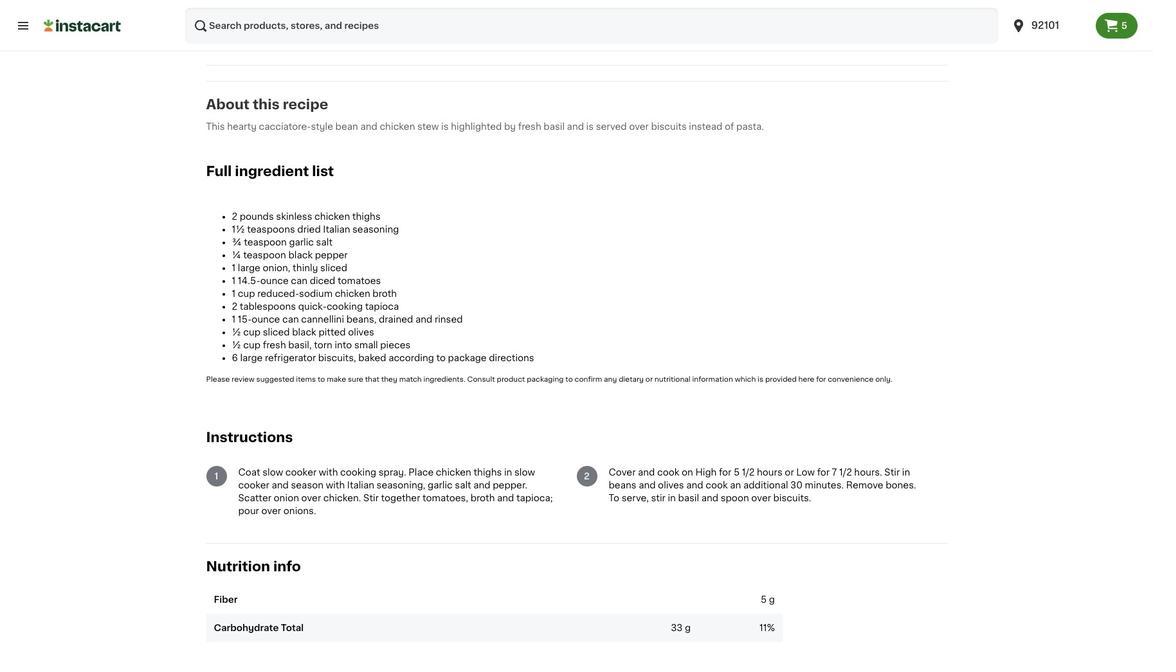 Task type: locate. For each thing, give the bounding box(es) containing it.
1 vertical spatial stir
[[363, 494, 379, 503]]

1 vertical spatial broth
[[471, 494, 495, 503]]

30
[[791, 481, 803, 490]]

½ down 15-
[[232, 328, 241, 337]]

is right which in the right bottom of the page
[[758, 376, 764, 383]]

0 horizontal spatial 1/2
[[742, 468, 755, 477]]

0 horizontal spatial olives
[[348, 328, 374, 337]]

0 horizontal spatial salt
[[316, 238, 333, 247]]

2 for 2
[[584, 472, 590, 481]]

in inside coat slow cooker with cooking spray. place chicken thighs in slow cooker and season with italian seasoning, garlic salt and pepper. scatter onion over chicken. stir together tomatoes, broth and tapioca; pour over onions.
[[504, 468, 512, 477]]

0 horizontal spatial cook
[[657, 468, 680, 477]]

1 vertical spatial garlic
[[428, 481, 453, 490]]

instructions
[[206, 431, 293, 444]]

thighs up the seasoning
[[352, 212, 381, 221]]

cook
[[657, 468, 680, 477], [706, 481, 728, 490]]

shop stores in your area
[[507, 1, 646, 11]]

cooker up the season
[[285, 468, 317, 477]]

0 horizontal spatial or
[[646, 376, 653, 383]]

cooking inside 2 pounds skinless chicken thighs 1½ teaspoons dried italian seasoning ¾ teaspoon garlic salt ¼ teaspoon black pepper 1 large onion, thinly sliced 1 14.5-ounce can diced tomatoes 1 cup reduced-sodium chicken broth 2 tablespoons quick-cooking tapioca 1 15-ounce can cannellini beans, drained and rinsed ½ cup sliced black pitted olives ½ cup fresh basil, torn into small pieces 6 large refrigerator biscuits, baked according to package directions
[[327, 302, 363, 311]]

1 horizontal spatial to
[[436, 354, 446, 363]]

0 horizontal spatial 5
[[734, 468, 740, 477]]

pitted
[[319, 328, 346, 337]]

2 vertical spatial 2
[[584, 472, 590, 481]]

olives up stir
[[658, 481, 684, 490]]

high
[[696, 468, 717, 477]]

chicken up tomatoes,
[[436, 468, 471, 477]]

0 vertical spatial cooker
[[285, 468, 317, 477]]

over down the season
[[301, 494, 321, 503]]

0 vertical spatial basil
[[544, 122, 565, 131]]

remove
[[846, 481, 883, 490]]

0 vertical spatial cooking
[[327, 302, 363, 311]]

1 vertical spatial italian
[[347, 481, 374, 490]]

over down additional
[[751, 494, 771, 503]]

olives down the 'beans,'
[[348, 328, 374, 337]]

and left the rinsed
[[415, 315, 432, 324]]

basil down on
[[678, 494, 699, 503]]

1 horizontal spatial basil
[[678, 494, 699, 503]]

cover and cook on high for 5 1/2 hours or low for 7 1/2 hours. stir in beans and olives and cook an additional 30 minutes. remove bones. to serve, stir in basil and spoon over biscuits.
[[609, 468, 916, 503]]

1 vertical spatial large
[[240, 354, 263, 363]]

tapioca;
[[516, 494, 553, 503]]

salt
[[316, 238, 333, 247], [455, 481, 471, 490]]

slow up pepper.
[[515, 468, 535, 477]]

5 g
[[761, 596, 775, 605]]

0 horizontal spatial broth
[[373, 289, 397, 298]]

can down quick-
[[282, 315, 299, 324]]

0 horizontal spatial stir
[[363, 494, 379, 503]]

0 horizontal spatial to
[[318, 376, 325, 383]]

in up bones.
[[902, 468, 910, 477]]

1/2 right 7
[[839, 468, 852, 477]]

1 horizontal spatial thighs
[[474, 468, 502, 477]]

garlic down dried
[[289, 238, 314, 247]]

in up pepper.
[[504, 468, 512, 477]]

2 ½ from the top
[[232, 341, 241, 350]]

1 horizontal spatial cook
[[706, 481, 728, 490]]

only.
[[875, 376, 893, 383]]

pasta.
[[736, 122, 764, 131]]

spray.
[[379, 468, 406, 477]]

1 vertical spatial cooker
[[238, 481, 269, 490]]

is right stew
[[441, 122, 449, 131]]

basil right by at the top
[[544, 122, 565, 131]]

0 vertical spatial or
[[646, 376, 653, 383]]

garlic up tomatoes,
[[428, 481, 453, 490]]

g up %
[[769, 596, 775, 605]]

15-
[[238, 315, 252, 324]]

0 vertical spatial black
[[288, 251, 313, 260]]

salt up tomatoes,
[[455, 481, 471, 490]]

1 vertical spatial salt
[[455, 481, 471, 490]]

2 horizontal spatial 5
[[1122, 21, 1127, 30]]

1 horizontal spatial g
[[769, 596, 775, 605]]

½ up 6
[[232, 341, 241, 350]]

thighs up pepper.
[[474, 468, 502, 477]]

carbohydrate total
[[214, 624, 304, 633]]

broth up 'tapioca'
[[373, 289, 397, 298]]

2 horizontal spatial is
[[758, 376, 764, 383]]

or up 30
[[785, 468, 794, 477]]

0 horizontal spatial slow
[[263, 468, 283, 477]]

2 left cover
[[584, 472, 590, 481]]

2 1/2 from the left
[[839, 468, 852, 477]]

large right 6
[[240, 354, 263, 363]]

1 vertical spatial olives
[[658, 481, 684, 490]]

0 vertical spatial olives
[[348, 328, 374, 337]]

1 horizontal spatial sliced
[[320, 264, 347, 273]]

g right 33
[[685, 624, 691, 633]]

0 vertical spatial fresh
[[518, 122, 541, 131]]

1 92101 button from the left
[[1003, 8, 1096, 44]]

which
[[735, 376, 756, 383]]

olives
[[348, 328, 374, 337], [658, 481, 684, 490]]

instead
[[689, 122, 723, 131]]

italian
[[323, 225, 350, 234], [347, 481, 374, 490]]

with
[[319, 468, 338, 477], [326, 481, 345, 490]]

for right 'here'
[[816, 376, 826, 383]]

1 horizontal spatial salt
[[455, 481, 471, 490]]

14.5-
[[238, 277, 260, 286]]

1 horizontal spatial broth
[[471, 494, 495, 503]]

with up the season
[[319, 468, 338, 477]]

0 vertical spatial thighs
[[352, 212, 381, 221]]

6
[[232, 354, 238, 363]]

fresh
[[518, 122, 541, 131], [263, 341, 286, 350]]

italian inside 2 pounds skinless chicken thighs 1½ teaspoons dried italian seasoning ¾ teaspoon garlic salt ¼ teaspoon black pepper 1 large onion, thinly sliced 1 14.5-ounce can diced tomatoes 1 cup reduced-sodium chicken broth 2 tablespoons quick-cooking tapioca 1 15-ounce can cannellini beans, drained and rinsed ½ cup sliced black pitted olives ½ cup fresh basil, torn into small pieces 6 large refrigerator biscuits, baked according to package directions
[[323, 225, 350, 234]]

cook down high
[[706, 481, 728, 490]]

0 vertical spatial stir
[[885, 468, 900, 477]]

cooking up chicken.
[[340, 468, 376, 477]]

scatter
[[238, 494, 271, 503]]

ounce down tablespoons
[[252, 315, 280, 324]]

hearty
[[227, 122, 257, 131]]

to
[[436, 354, 446, 363], [318, 376, 325, 383], [566, 376, 573, 383]]

dried
[[297, 225, 321, 234]]

to up the ingredients.
[[436, 354, 446, 363]]

broth down pepper.
[[471, 494, 495, 503]]

teaspoon
[[244, 238, 287, 247], [243, 251, 286, 260]]

coat slow cooker with cooking spray. place chicken thighs in slow cooker and season with italian seasoning, garlic salt and pepper. scatter onion over chicken. stir together tomatoes, broth and tapioca; pour over onions.
[[238, 468, 553, 516]]

0 horizontal spatial garlic
[[289, 238, 314, 247]]

1 horizontal spatial 1/2
[[839, 468, 852, 477]]

1/2 left hours
[[742, 468, 755, 477]]

92101 button
[[1003, 8, 1096, 44], [1011, 8, 1088, 44]]

0 vertical spatial italian
[[323, 225, 350, 234]]

1 horizontal spatial garlic
[[428, 481, 453, 490]]

chicken.
[[323, 494, 361, 503]]

5 inside button
[[1122, 21, 1127, 30]]

33 g
[[671, 624, 691, 633]]

and up stir
[[639, 481, 656, 490]]

2 up 1½
[[232, 212, 237, 221]]

sliced down pepper
[[320, 264, 347, 273]]

0 horizontal spatial fresh
[[263, 341, 286, 350]]

stir
[[651, 494, 666, 503]]

1 slow from the left
[[263, 468, 283, 477]]

1 vertical spatial sliced
[[263, 328, 290, 337]]

½
[[232, 328, 241, 337], [232, 341, 241, 350]]

cover
[[609, 468, 636, 477]]

stir right chicken.
[[363, 494, 379, 503]]

by
[[504, 122, 516, 131]]

teaspoon up onion,
[[243, 251, 286, 260]]

over down onion
[[261, 507, 281, 516]]

consult
[[467, 376, 495, 383]]

0 vertical spatial g
[[769, 596, 775, 605]]

None search field
[[185, 8, 998, 44]]

1 horizontal spatial fresh
[[518, 122, 541, 131]]

shop stores in your area button
[[483, 0, 670, 24]]

1 ½ from the top
[[232, 328, 241, 337]]

1 vertical spatial ½
[[232, 341, 241, 350]]

and left "spoon"
[[701, 494, 718, 503]]

cooker up scatter
[[238, 481, 269, 490]]

0 vertical spatial sliced
[[320, 264, 347, 273]]

salt up pepper
[[316, 238, 333, 247]]

0 vertical spatial cup
[[238, 289, 255, 298]]

chicken down tomatoes
[[335, 289, 370, 298]]

with up chicken.
[[326, 481, 345, 490]]

1 vertical spatial 5
[[734, 468, 740, 477]]

1 vertical spatial g
[[685, 624, 691, 633]]

black up basil,
[[292, 328, 316, 337]]

1/2
[[742, 468, 755, 477], [839, 468, 852, 477]]

1 vertical spatial fresh
[[263, 341, 286, 350]]

1 vertical spatial thighs
[[474, 468, 502, 477]]

1 vertical spatial basil
[[678, 494, 699, 503]]

this hearty cacciatore-style bean and chicken stew is highlighted by fresh basil and is served over biscuits instead of pasta.
[[206, 122, 764, 131]]

stores
[[539, 1, 576, 11]]

0 vertical spatial 2
[[232, 212, 237, 221]]

stir up bones.
[[885, 468, 900, 477]]

thighs
[[352, 212, 381, 221], [474, 468, 502, 477]]

thighs inside 2 pounds skinless chicken thighs 1½ teaspoons dried italian seasoning ¾ teaspoon garlic salt ¼ teaspoon black pepper 1 large onion, thinly sliced 1 14.5-ounce can diced tomatoes 1 cup reduced-sodium chicken broth 2 tablespoons quick-cooking tapioca 1 15-ounce can cannellini beans, drained and rinsed ½ cup sliced black pitted olives ½ cup fresh basil, torn into small pieces 6 large refrigerator biscuits, baked according to package directions
[[352, 212, 381, 221]]

or right dietary
[[646, 376, 653, 383]]

cooker
[[285, 468, 317, 477], [238, 481, 269, 490]]

is left the served
[[586, 122, 594, 131]]

cook left on
[[657, 468, 680, 477]]

to left make
[[318, 376, 325, 383]]

slow
[[263, 468, 283, 477], [515, 468, 535, 477]]

italian up chicken.
[[347, 481, 374, 490]]

biscuits,
[[318, 354, 356, 363]]

thinly
[[293, 264, 318, 273]]

1 horizontal spatial olives
[[658, 481, 684, 490]]

0 horizontal spatial thighs
[[352, 212, 381, 221]]

this
[[206, 122, 225, 131]]

about this recipe
[[206, 98, 328, 111]]

info
[[273, 560, 301, 574]]

or inside cover and cook on high for 5 1/2 hours or low for 7 1/2 hours. stir in beans and olives and cook an additional 30 minutes. remove bones. to serve, stir in basil and spoon over biscuits.
[[785, 468, 794, 477]]

in right stir
[[668, 494, 676, 503]]

stir
[[885, 468, 900, 477], [363, 494, 379, 503]]

low
[[796, 468, 815, 477]]

fresh up refrigerator
[[263, 341, 286, 350]]

diced
[[310, 277, 335, 286]]

cooking up the 'beans,'
[[327, 302, 363, 311]]

¼
[[232, 251, 241, 260]]

black
[[288, 251, 313, 260], [292, 328, 316, 337]]

and
[[360, 122, 377, 131], [567, 122, 584, 131], [415, 315, 432, 324], [638, 468, 655, 477], [272, 481, 289, 490], [474, 481, 491, 490], [639, 481, 656, 490], [686, 481, 703, 490], [497, 494, 514, 503], [701, 494, 718, 503]]

italian up pepper
[[323, 225, 350, 234]]

full
[[206, 165, 232, 178]]

0 horizontal spatial is
[[441, 122, 449, 131]]

ounce down onion,
[[260, 277, 289, 286]]

to left confirm
[[566, 376, 573, 383]]

or
[[646, 376, 653, 383], [785, 468, 794, 477]]

and down pepper.
[[497, 494, 514, 503]]

¾
[[232, 238, 242, 247]]

1 vertical spatial black
[[292, 328, 316, 337]]

nutrition info
[[206, 560, 301, 574]]

large up 14.5-
[[238, 264, 260, 273]]

0 vertical spatial garlic
[[289, 238, 314, 247]]

1 vertical spatial or
[[785, 468, 794, 477]]

sliced up basil,
[[263, 328, 290, 337]]

together
[[381, 494, 420, 503]]

any
[[604, 376, 617, 383]]

1 horizontal spatial 5
[[761, 596, 767, 605]]

they
[[381, 376, 397, 383]]

cooking
[[327, 302, 363, 311], [340, 468, 376, 477]]

0 horizontal spatial g
[[685, 624, 691, 633]]

2 left tablespoons
[[232, 302, 237, 311]]

0 vertical spatial ½
[[232, 328, 241, 337]]

and left the served
[[567, 122, 584, 131]]

pounds
[[240, 212, 274, 221]]

1 horizontal spatial slow
[[515, 468, 535, 477]]

0 vertical spatial broth
[[373, 289, 397, 298]]

Search field
[[185, 8, 998, 44]]

in left your
[[578, 1, 589, 11]]

0 vertical spatial 5
[[1122, 21, 1127, 30]]

1 horizontal spatial or
[[785, 468, 794, 477]]

1 horizontal spatial stir
[[885, 468, 900, 477]]

seasoning,
[[377, 481, 425, 490]]

instacart logo image
[[44, 18, 121, 33]]

stew
[[417, 122, 439, 131]]

fresh right by at the top
[[518, 122, 541, 131]]

refrigerator
[[265, 354, 316, 363]]

2 vertical spatial 5
[[761, 596, 767, 605]]

over inside cover and cook on high for 5 1/2 hours or low for 7 1/2 hours. stir in beans and olives and cook an additional 30 minutes. remove bones. to serve, stir in basil and spoon over biscuits.
[[751, 494, 771, 503]]

bones.
[[886, 481, 916, 490]]

olives inside 2 pounds skinless chicken thighs 1½ teaspoons dried italian seasoning ¾ teaspoon garlic salt ¼ teaspoon black pepper 1 large onion, thinly sliced 1 14.5-ounce can diced tomatoes 1 cup reduced-sodium chicken broth 2 tablespoons quick-cooking tapioca 1 15-ounce can cannellini beans, drained and rinsed ½ cup sliced black pitted olives ½ cup fresh basil, torn into small pieces 6 large refrigerator biscuits, baked according to package directions
[[348, 328, 374, 337]]

1 vertical spatial cooking
[[340, 468, 376, 477]]

slow right coat
[[263, 468, 283, 477]]

black up thinly on the top left
[[288, 251, 313, 260]]

teaspoon down teaspoons
[[244, 238, 287, 247]]

0 vertical spatial salt
[[316, 238, 333, 247]]

can down thinly on the top left
[[291, 277, 307, 286]]

over
[[629, 122, 649, 131], [301, 494, 321, 503], [751, 494, 771, 503], [261, 507, 281, 516]]



Task type: vqa. For each thing, say whether or not it's contained in the screenshot.
AND
yes



Task type: describe. For each thing, give the bounding box(es) containing it.
pour
[[238, 507, 259, 516]]

and right cover
[[638, 468, 655, 477]]

highlighted
[[451, 122, 502, 131]]

0 vertical spatial teaspoon
[[244, 238, 287, 247]]

chicken inside coat slow cooker with cooking spray. place chicken thighs in slow cooker and season with italian seasoning, garlic salt and pepper. scatter onion over chicken. stir together tomatoes, broth and tapioca; pour over onions.
[[436, 468, 471, 477]]

and left pepper.
[[474, 481, 491, 490]]

1 horizontal spatial is
[[586, 122, 594, 131]]

additional
[[743, 481, 788, 490]]

that
[[365, 376, 379, 383]]

packaging
[[527, 376, 564, 383]]

into
[[335, 341, 352, 350]]

5 inside cover and cook on high for 5 1/2 hours or low for 7 1/2 hours. stir in beans and olives and cook an additional 30 minutes. remove bones. to serve, stir in basil and spoon over biscuits.
[[734, 468, 740, 477]]

served
[[596, 122, 627, 131]]

tablespoons
[[240, 302, 296, 311]]

nutritional
[[655, 376, 691, 383]]

beans,
[[346, 315, 377, 324]]

2 vertical spatial cup
[[243, 341, 261, 350]]

1 vertical spatial can
[[282, 315, 299, 324]]

of
[[725, 122, 734, 131]]

over right the served
[[629, 122, 649, 131]]

hours
[[757, 468, 783, 477]]

please
[[206, 376, 230, 383]]

2 for 2 pounds skinless chicken thighs 1½ teaspoons dried italian seasoning ¾ teaspoon garlic salt ¼ teaspoon black pepper 1 large onion, thinly sliced 1 14.5-ounce can diced tomatoes 1 cup reduced-sodium chicken broth 2 tablespoons quick-cooking tapioca 1 15-ounce can cannellini beans, drained and rinsed ½ cup sliced black pitted olives ½ cup fresh basil, torn into small pieces 6 large refrigerator biscuits, baked according to package directions
[[232, 212, 237, 221]]

biscuits.
[[773, 494, 811, 503]]

spoon
[[721, 494, 749, 503]]

suggested
[[256, 376, 294, 383]]

92101
[[1031, 21, 1059, 30]]

convenience
[[828, 376, 874, 383]]

drained
[[379, 315, 413, 324]]

broth inside 2 pounds skinless chicken thighs 1½ teaspoons dried italian seasoning ¾ teaspoon garlic salt ¼ teaspoon black pepper 1 large onion, thinly sliced 1 14.5-ounce can diced tomatoes 1 cup reduced-sodium chicken broth 2 tablespoons quick-cooking tapioca 1 15-ounce can cannellini beans, drained and rinsed ½ cup sliced black pitted olives ½ cup fresh basil, torn into small pieces 6 large refrigerator biscuits, baked according to package directions
[[373, 289, 397, 298]]

2 pounds skinless chicken thighs 1½ teaspoons dried italian seasoning ¾ teaspoon garlic salt ¼ teaspoon black pepper 1 large onion, thinly sliced 1 14.5-ounce can diced tomatoes 1 cup reduced-sodium chicken broth 2 tablespoons quick-cooking tapioca 1 15-ounce can cannellini beans, drained and rinsed ½ cup sliced black pitted olives ½ cup fresh basil, torn into small pieces 6 large refrigerator biscuits, baked according to package directions
[[232, 212, 534, 363]]

make
[[327, 376, 346, 383]]

torn
[[314, 341, 332, 350]]

5 for 5
[[1122, 21, 1127, 30]]

0 vertical spatial ounce
[[260, 277, 289, 286]]

and right bean
[[360, 122, 377, 131]]

1 vertical spatial ounce
[[252, 315, 280, 324]]

chicken left stew
[[380, 122, 415, 131]]

beans
[[609, 481, 636, 490]]

ingredients.
[[424, 376, 466, 383]]

bean
[[335, 122, 358, 131]]

product
[[497, 376, 525, 383]]

cooking inside coat slow cooker with cooking spray. place chicken thighs in slow cooker and season with italian seasoning, garlic salt and pepper. scatter onion over chicken. stir together tomatoes, broth and tapioca; pour over onions.
[[340, 468, 376, 477]]

for left 7
[[817, 468, 830, 477]]

0 vertical spatial with
[[319, 468, 338, 477]]

here
[[799, 376, 814, 383]]

provided
[[765, 376, 797, 383]]

1 horizontal spatial cooker
[[285, 468, 317, 477]]

chicken up dried
[[315, 212, 350, 221]]

1 vertical spatial cook
[[706, 481, 728, 490]]

0 vertical spatial can
[[291, 277, 307, 286]]

and inside 2 pounds skinless chicken thighs 1½ teaspoons dried italian seasoning ¾ teaspoon garlic salt ¼ teaspoon black pepper 1 large onion, thinly sliced 1 14.5-ounce can diced tomatoes 1 cup reduced-sodium chicken broth 2 tablespoons quick-cooking tapioca 1 15-ounce can cannellini beans, drained and rinsed ½ cup sliced black pitted olives ½ cup fresh basil, torn into small pieces 6 large refrigerator biscuits, baked according to package directions
[[415, 315, 432, 324]]

fiber
[[214, 596, 238, 605]]

basil,
[[288, 341, 312, 350]]

to
[[609, 494, 619, 503]]

sodium
[[299, 289, 333, 298]]

stir inside cover and cook on high for 5 1/2 hours or low for 7 1/2 hours. stir in beans and olives and cook an additional 30 minutes. remove bones. to serve, stir in basil and spoon over biscuits.
[[885, 468, 900, 477]]

your
[[592, 1, 618, 11]]

nutrition
[[206, 560, 270, 574]]

in inside shop stores in your area button
[[578, 1, 589, 11]]

0 vertical spatial large
[[238, 264, 260, 273]]

2 slow from the left
[[515, 468, 535, 477]]

serve,
[[622, 494, 649, 503]]

teaspoons
[[247, 225, 295, 234]]

to inside 2 pounds skinless chicken thighs 1½ teaspoons dried italian seasoning ¾ teaspoon garlic salt ¼ teaspoon black pepper 1 large onion, thinly sliced 1 14.5-ounce can diced tomatoes 1 cup reduced-sodium chicken broth 2 tablespoons quick-cooking tapioca 1 15-ounce can cannellini beans, drained and rinsed ½ cup sliced black pitted olives ½ cup fresh basil, torn into small pieces 6 large refrigerator biscuits, baked according to package directions
[[436, 354, 446, 363]]

1 1/2 from the left
[[742, 468, 755, 477]]

coat
[[238, 468, 260, 477]]

olives inside cover and cook on high for 5 1/2 hours or low for 7 1/2 hours. stir in beans and olives and cook an additional 30 minutes. remove bones. to serve, stir in basil and spoon over biscuits.
[[658, 481, 684, 490]]

11
[[760, 624, 767, 633]]

an
[[730, 481, 741, 490]]

please review suggested items to make sure that they match ingredients. consult product packaging to confirm any dietary or nutritional information which is provided here for convenience only.
[[206, 376, 893, 383]]

cacciatore-
[[259, 122, 311, 131]]

recipe
[[283, 98, 328, 111]]

0 horizontal spatial sliced
[[263, 328, 290, 337]]

onion,
[[263, 264, 290, 273]]

1½
[[232, 225, 245, 234]]

2 92101 button from the left
[[1011, 8, 1088, 44]]

g for 5 g
[[769, 596, 775, 605]]

0 horizontal spatial cooker
[[238, 481, 269, 490]]

reduced-
[[257, 289, 299, 298]]

total
[[281, 624, 304, 633]]

0 horizontal spatial basil
[[544, 122, 565, 131]]

rinsed
[[435, 315, 463, 324]]

fresh inside 2 pounds skinless chicken thighs 1½ teaspoons dried italian seasoning ¾ teaspoon garlic salt ¼ teaspoon black pepper 1 large onion, thinly sliced 1 14.5-ounce can diced tomatoes 1 cup reduced-sodium chicken broth 2 tablespoons quick-cooking tapioca 1 15-ounce can cannellini beans, drained and rinsed ½ cup sliced black pitted olives ½ cup fresh basil, torn into small pieces 6 large refrigerator biscuits, baked according to package directions
[[263, 341, 286, 350]]

cannellini
[[301, 315, 344, 324]]

basil inside cover and cook on high for 5 1/2 hours or low for 7 1/2 hours. stir in beans and olives and cook an additional 30 minutes. remove bones. to serve, stir in basil and spoon over biscuits.
[[678, 494, 699, 503]]

garlic inside 2 pounds skinless chicken thighs 1½ teaspoons dried italian seasoning ¾ teaspoon garlic salt ¼ teaspoon black pepper 1 large onion, thinly sliced 1 14.5-ounce can diced tomatoes 1 cup reduced-sodium chicken broth 2 tablespoons quick-cooking tapioca 1 15-ounce can cannellini beans, drained and rinsed ½ cup sliced black pitted olives ½ cup fresh basil, torn into small pieces 6 large refrigerator biscuits, baked according to package directions
[[289, 238, 314, 247]]

salt inside coat slow cooker with cooking spray. place chicken thighs in slow cooker and season with italian seasoning, garlic salt and pepper. scatter onion over chicken. stir together tomatoes, broth and tapioca; pour over onions.
[[455, 481, 471, 490]]

stir inside coat slow cooker with cooking spray. place chicken thighs in slow cooker and season with italian seasoning, garlic salt and pepper. scatter onion over chicken. stir together tomatoes, broth and tapioca; pour over onions.
[[363, 494, 379, 503]]

small
[[354, 341, 378, 350]]

italian inside coat slow cooker with cooking spray. place chicken thighs in slow cooker and season with italian seasoning, garlic salt and pepper. scatter onion over chicken. stir together tomatoes, broth and tapioca; pour over onions.
[[347, 481, 374, 490]]

g for 33 g
[[685, 624, 691, 633]]

1 vertical spatial with
[[326, 481, 345, 490]]

broth inside coat slow cooker with cooking spray. place chicken thighs in slow cooker and season with italian seasoning, garlic salt and pepper. scatter onion over chicken. stir together tomatoes, broth and tapioca; pour over onions.
[[471, 494, 495, 503]]

onion
[[274, 494, 299, 503]]

quick-
[[298, 302, 327, 311]]

for up an
[[719, 468, 732, 477]]

this
[[253, 98, 280, 111]]

garlic inside coat slow cooker with cooking spray. place chicken thighs in slow cooker and season with italian seasoning, garlic salt and pepper. scatter onion over chicken. stir together tomatoes, broth and tapioca; pour over onions.
[[428, 481, 453, 490]]

confirm
[[575, 376, 602, 383]]

2 horizontal spatial to
[[566, 376, 573, 383]]

and up onion
[[272, 481, 289, 490]]

season
[[291, 481, 324, 490]]

thighs inside coat slow cooker with cooking spray. place chicken thighs in slow cooker and season with italian seasoning, garlic salt and pepper. scatter onion over chicken. stir together tomatoes, broth and tapioca; pour over onions.
[[474, 468, 502, 477]]

11 %
[[760, 624, 775, 633]]

shop
[[507, 1, 537, 11]]

ingredient
[[235, 165, 309, 178]]

1 vertical spatial 2
[[232, 302, 237, 311]]

pepper.
[[493, 481, 527, 490]]

tapioca
[[365, 302, 399, 311]]

5 for 5 g
[[761, 596, 767, 605]]

%
[[767, 624, 775, 633]]

and down on
[[686, 481, 703, 490]]

match
[[399, 376, 422, 383]]

7
[[832, 468, 837, 477]]

pepper
[[315, 251, 348, 260]]

1 vertical spatial cup
[[243, 328, 261, 337]]

full ingredient list
[[206, 165, 334, 178]]

0 vertical spatial cook
[[657, 468, 680, 477]]

package
[[448, 354, 487, 363]]

1 vertical spatial teaspoon
[[243, 251, 286, 260]]

sure
[[348, 376, 363, 383]]

place
[[409, 468, 434, 477]]

salt inside 2 pounds skinless chicken thighs 1½ teaspoons dried italian seasoning ¾ teaspoon garlic salt ¼ teaspoon black pepper 1 large onion, thinly sliced 1 14.5-ounce can diced tomatoes 1 cup reduced-sodium chicken broth 2 tablespoons quick-cooking tapioca 1 15-ounce can cannellini beans, drained and rinsed ½ cup sliced black pitted olives ½ cup fresh basil, torn into small pieces 6 large refrigerator biscuits, baked according to package directions
[[316, 238, 333, 247]]



